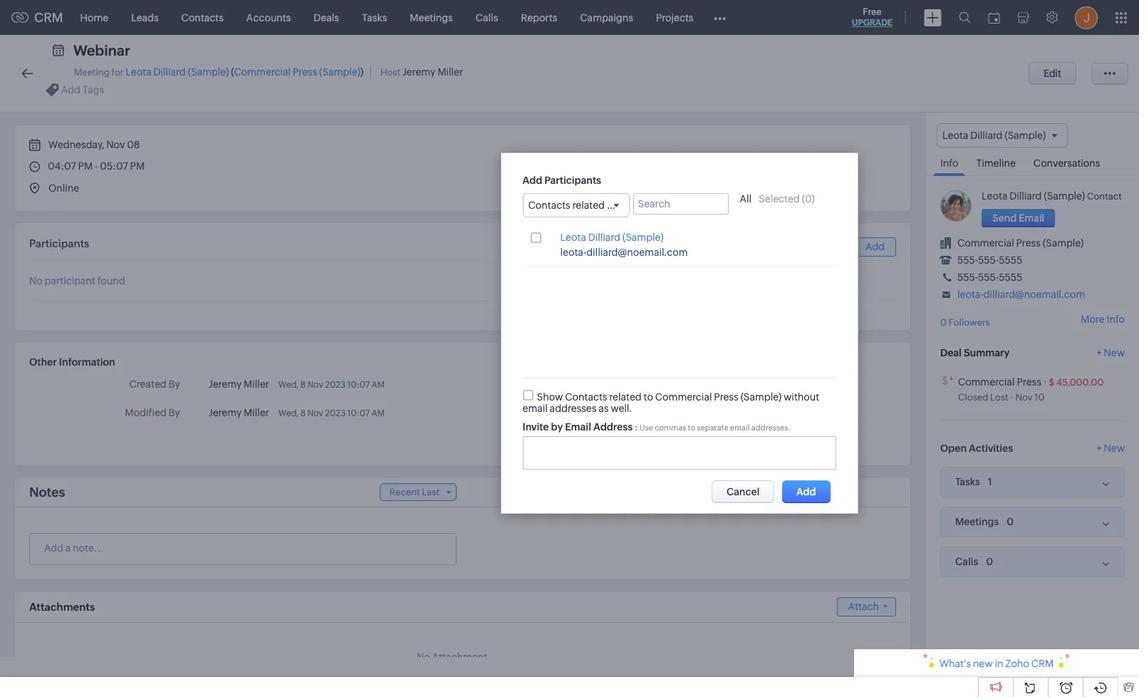 Task type: locate. For each thing, give the bounding box(es) containing it.
1 wed, 8 nov 2023 10:07 am from the top
[[279, 380, 385, 390]]

2023
[[325, 380, 346, 390], [325, 408, 346, 418]]

04:07
[[48, 160, 76, 172]]

related inside field
[[573, 199, 605, 211]]

2 vertical spatial leota
[[561, 231, 587, 243]]

(sample) left selected
[[704, 199, 745, 211]]

related down "add participants"
[[573, 199, 605, 211]]

profile element
[[1067, 0, 1107, 35]]

email inside show contacts related to commercial press (sample) without email addresses as well.
[[523, 403, 548, 414]]

2 vertical spatial dilliard
[[589, 231, 621, 243]]

0 horizontal spatial to
[[607, 199, 617, 211]]

1 vertical spatial wed,
[[279, 408, 299, 418]]

contacts inside field
[[529, 199, 571, 211]]

555-555-5555 down commercial press (sample)
[[958, 255, 1023, 266]]

1 8 from the top
[[301, 380, 306, 390]]

1 horizontal spatial add
[[866, 241, 885, 252]]

jeremy miller for modified by
[[209, 407, 269, 418]]

related right as
[[610, 391, 642, 403]]

activities
[[970, 442, 1014, 454]]

dilliard@noemail.com down contacts related to commercial press (sample)
[[587, 246, 688, 258]]

meetings
[[410, 12, 453, 23]]

2 horizontal spatial dilliard
[[1010, 190, 1043, 202]]

what's
[[940, 658, 972, 669]]

by right modified
[[169, 407, 180, 418]]

2 8 from the top
[[301, 408, 306, 418]]

1 vertical spatial )
[[812, 193, 815, 204]]

2 horizontal spatial leota dilliard (sample) link
[[982, 190, 1086, 202]]

pm down 08
[[130, 160, 145, 172]]

8 for created by
[[301, 380, 306, 390]]

1 vertical spatial jeremy
[[209, 379, 242, 390]]

1 vertical spatial email
[[731, 423, 750, 432]]

accounts
[[247, 12, 291, 23]]

0 vertical spatial dilliard@noemail.com
[[587, 246, 688, 258]]

0 horizontal spatial crm
[[34, 10, 63, 25]]

new inside + new "link"
[[1105, 347, 1126, 358]]

press inside commercial press · $ 45,000.00 closed lost · nov 10
[[1018, 376, 1042, 388]]

2 wed, from the top
[[279, 408, 299, 418]]

1 horizontal spatial no
[[417, 652, 430, 663]]

show contacts related to commercial press (sample) without email addresses as well.
[[523, 391, 820, 414]]

2 vertical spatial contacts
[[566, 391, 608, 403]]

email up invite
[[523, 403, 548, 414]]

press up 10
[[1018, 376, 1042, 388]]

leota dilliard (sample) link down conversations
[[982, 190, 1086, 202]]

0 vertical spatial email
[[523, 403, 548, 414]]

leota dilliard (sample) link right for
[[126, 66, 229, 78]]

commercial inside show contacts related to commercial press (sample) without email addresses as well.
[[656, 391, 712, 403]]

· left $ in the right bottom of the page
[[1044, 376, 1048, 388]]

0 vertical spatial leota dilliard (sample) link
[[126, 66, 229, 78]]

for
[[112, 67, 124, 78]]

2 am from the top
[[372, 408, 385, 418]]

1 vertical spatial no
[[417, 652, 430, 663]]

(sample) down the contacts link
[[188, 66, 229, 78]]

1 horizontal spatial leota-
[[958, 289, 984, 300]]

2 2023 from the top
[[325, 408, 346, 418]]

leota dilliard (sample) leota-dilliard@noemail.com
[[561, 231, 688, 258]]

0 right selected
[[805, 193, 812, 204]]

commercial press (sample) link
[[234, 66, 361, 78], [958, 238, 1085, 249]]

0 vertical spatial commercial press (sample) link
[[234, 66, 361, 78]]

leota dilliard (sample) link down contacts related to commercial press (sample) field
[[561, 231, 664, 244]]

1 jeremy miller from the top
[[209, 379, 269, 390]]

reports link
[[510, 0, 569, 35]]

contacts up email
[[566, 391, 608, 403]]

commercial up commas
[[656, 391, 712, 403]]

5555 up the leota-dilliard@noemail.com link
[[1000, 272, 1023, 283]]

0 vertical spatial related
[[573, 199, 605, 211]]

to inside show contacts related to commercial press (sample) without email addresses as well.
[[644, 391, 654, 403]]

webinar
[[73, 42, 130, 58]]

more info
[[1082, 314, 1126, 325]]

to
[[607, 199, 617, 211], [644, 391, 654, 403], [688, 423, 696, 432]]

2 vertical spatial jeremy
[[209, 407, 242, 418]]

0 vertical spatial wed,
[[279, 380, 299, 390]]

email right 'separate'
[[731, 423, 750, 432]]

2 by from the top
[[169, 407, 180, 418]]

leota down "add participants"
[[561, 231, 587, 243]]

what's new in zoho crm link
[[855, 649, 1140, 677]]

0 horizontal spatial info
[[941, 158, 959, 169]]

(sample) down contacts related to commercial press (sample)
[[623, 231, 664, 243]]

dilliard@noemail.com down commercial press (sample)
[[984, 289, 1086, 300]]

attachments
[[29, 601, 95, 613]]

1 vertical spatial leota
[[982, 190, 1008, 202]]

zoho
[[1006, 658, 1030, 669]]

0 horizontal spatial 0
[[805, 193, 812, 204]]

crm inside "link"
[[1032, 658, 1055, 669]]

0 vertical spatial 5555
[[1000, 255, 1023, 266]]

(sample) down leota dilliard (sample) contact
[[1043, 238, 1085, 249]]

contacts down "add participants"
[[529, 199, 571, 211]]

Contacts related to Commercial Press (Sample) field
[[523, 193, 745, 217]]

( right selected
[[802, 193, 805, 204]]

0 vertical spatial am
[[372, 380, 385, 390]]

pm left -
[[78, 160, 93, 172]]

1 vertical spatial wed, 8 nov 2023 10:07 am
[[279, 408, 385, 418]]

commercial press (sample)
[[958, 238, 1085, 249]]

1 vertical spatial 5555
[[1000, 272, 1023, 283]]

by for modified by
[[169, 407, 180, 418]]

leota dilliard (sample) link
[[126, 66, 229, 78], [982, 190, 1086, 202], [561, 231, 664, 244]]

wed, for modified by
[[279, 408, 299, 418]]

( down the contacts link
[[231, 66, 234, 78]]

dilliard right for
[[154, 66, 186, 78]]

2023 for created by
[[325, 380, 346, 390]]

0 horizontal spatial no
[[29, 275, 43, 287]]

1 vertical spatial + new
[[1097, 442, 1126, 454]]

press up leota-dilliard@noemail.com
[[1017, 238, 1041, 249]]

calls link
[[465, 0, 510, 35]]

0 horizontal spatial related
[[573, 199, 605, 211]]

1 2023 from the top
[[325, 380, 346, 390]]

more info link
[[1082, 314, 1126, 325]]

press down deals
[[293, 66, 317, 78]]

2 jeremy miller from the top
[[209, 407, 269, 418]]

meeting
[[74, 67, 110, 78]]

dilliard inside leota dilliard (sample) leota-dilliard@noemail.com
[[589, 231, 621, 243]]

None button
[[1029, 62, 1077, 85], [982, 209, 1056, 228], [783, 480, 831, 503], [1029, 62, 1077, 85], [982, 209, 1056, 228], [783, 480, 831, 503]]

info left timeline
[[941, 158, 959, 169]]

leota for leota dilliard (sample) leota-dilliard@noemail.com
[[561, 231, 587, 243]]

1 vertical spatial leota-
[[958, 289, 984, 300]]

0 horizontal spatial leota
[[126, 66, 152, 78]]

0 vertical spatial (
[[231, 66, 234, 78]]

1 by from the top
[[169, 379, 180, 390]]

(
[[231, 66, 234, 78], [802, 193, 805, 204]]

2 wed, 8 nov 2023 10:07 am from the top
[[279, 408, 385, 418]]

information
[[59, 356, 115, 368]]

1 new from the top
[[1105, 347, 1126, 358]]

last
[[422, 487, 440, 498]]

1 horizontal spatial crm
[[1032, 658, 1055, 669]]

leota right for
[[126, 66, 152, 78]]

contacts link
[[170, 0, 235, 35]]

to right well.
[[644, 391, 654, 403]]

1 5555 from the top
[[1000, 255, 1023, 266]]

0 vertical spatial jeremy
[[403, 66, 436, 78]]

1 vertical spatial 2023
[[325, 408, 346, 418]]

participants up participant on the top left of page
[[29, 237, 89, 250]]

Search text field
[[633, 193, 729, 214]]

miller for created by
[[244, 379, 269, 390]]

+ new link
[[1097, 347, 1126, 365]]

home link
[[69, 0, 120, 35]]

1 am from the top
[[372, 380, 385, 390]]

add inside add link
[[866, 241, 885, 252]]

contacts up 'meeting for leota dilliard (sample) ( commercial press (sample) )'
[[182, 12, 224, 23]]

to up leota dilliard (sample) leota-dilliard@noemail.com
[[607, 199, 617, 211]]

1 vertical spatial 10:07
[[348, 408, 370, 418]]

0 horizontal spatial pm
[[78, 160, 93, 172]]

by
[[169, 379, 180, 390], [169, 407, 180, 418]]

dilliard for leota dilliard (sample) leota-dilliard@noemail.com
[[589, 231, 621, 243]]

0 vertical spatial +
[[1097, 347, 1103, 358]]

commas
[[655, 423, 687, 432]]

1 vertical spatial add
[[866, 241, 885, 252]]

0 horizontal spatial ·
[[1011, 392, 1014, 403]]

projects
[[656, 12, 694, 23]]

info right more
[[1108, 314, 1126, 325]]

) right selected
[[812, 193, 815, 204]]

+ new
[[1097, 347, 1126, 358], [1097, 442, 1126, 454]]

1 vertical spatial +
[[1097, 442, 1103, 454]]

press up 'separate'
[[715, 391, 739, 403]]

jeremy for created by
[[209, 379, 242, 390]]

timeline link
[[970, 148, 1024, 176]]

commercial press (sample) link down accounts link
[[234, 66, 361, 78]]

commercial press (sample) link up leota-dilliard@noemail.com
[[958, 238, 1085, 249]]

555-
[[958, 255, 979, 266], [979, 255, 1000, 266], [958, 272, 979, 283], [979, 272, 1000, 283]]

email inside invite by email address : use commas to separate email addresses.
[[731, 423, 750, 432]]

commercial
[[234, 66, 291, 78], [619, 199, 676, 211], [958, 238, 1015, 249], [959, 376, 1016, 388], [656, 391, 712, 403]]

1 vertical spatial participants
[[29, 237, 89, 250]]

1 vertical spatial contacts
[[529, 199, 571, 211]]

leads
[[131, 12, 159, 23]]

participants up contacts related to commercial press (sample) field
[[545, 174, 602, 186]]

commercial up lost
[[959, 376, 1016, 388]]

555-555-5555 up the leota-dilliard@noemail.com link
[[958, 272, 1023, 283]]

0 vertical spatial new
[[1105, 347, 1126, 358]]

0 vertical spatial leota-
[[561, 246, 587, 258]]

0 vertical spatial 555-555-5555
[[958, 255, 1023, 266]]

to right commas
[[688, 423, 696, 432]]

0 vertical spatial crm
[[34, 10, 63, 25]]

leota dilliard (sample) link for leota dilliard (sample) contact
[[982, 190, 1086, 202]]

· right lost
[[1011, 392, 1014, 403]]

commercial up leota dilliard (sample) leota-dilliard@noemail.com
[[619, 199, 676, 211]]

no left participant on the top left of page
[[29, 275, 43, 287]]

2023 for modified by
[[325, 408, 346, 418]]

1 vertical spatial dilliard@noemail.com
[[984, 289, 1086, 300]]

contacts
[[182, 12, 224, 23], [529, 199, 571, 211], [566, 391, 608, 403]]

add for add
[[866, 241, 885, 252]]

leota down timeline
[[982, 190, 1008, 202]]

jeremy for modified by
[[209, 407, 242, 418]]

all selected ( 0 )
[[740, 193, 815, 204]]

crm left home link
[[34, 10, 63, 25]]

email
[[523, 403, 548, 414], [731, 423, 750, 432]]

(sample) down conversations
[[1045, 190, 1086, 202]]

0 vertical spatial 2023
[[325, 380, 346, 390]]

1 horizontal spatial )
[[812, 193, 815, 204]]

deal
[[941, 347, 962, 358]]

1 vertical spatial info
[[1108, 314, 1126, 325]]

0 horizontal spatial )
[[361, 66, 364, 78]]

dilliard for leota dilliard (sample) contact
[[1010, 190, 1043, 202]]

5555 down commercial press (sample)
[[1000, 255, 1023, 266]]

1 vertical spatial 555-555-5555
[[958, 272, 1023, 283]]

crm right the 'zoho'
[[1032, 658, 1055, 669]]

1 10:07 from the top
[[348, 380, 370, 390]]

1 wed, from the top
[[279, 380, 299, 390]]

show
[[537, 391, 563, 403]]

0 vertical spatial dilliard
[[154, 66, 186, 78]]

0 left followers
[[941, 317, 947, 328]]

free upgrade
[[852, 6, 893, 28]]

commercial inside field
[[619, 199, 676, 211]]

leota-
[[561, 246, 587, 258], [958, 289, 984, 300]]

1 555-555-5555 from the top
[[958, 255, 1023, 266]]

0 horizontal spatial dilliard@noemail.com
[[587, 246, 688, 258]]

well.
[[611, 403, 633, 414]]

0 vertical spatial 8
[[301, 380, 306, 390]]

jeremy miller for created by
[[209, 379, 269, 390]]

0 horizontal spatial add
[[523, 174, 543, 186]]

1 horizontal spatial pm
[[130, 160, 145, 172]]

no left attachment
[[417, 652, 430, 663]]

1 vertical spatial by
[[169, 407, 180, 418]]

related inside show contacts related to commercial press (sample) without email addresses as well.
[[610, 391, 642, 403]]

by right created
[[169, 379, 180, 390]]

wed, 8 nov 2023 10:07 am for created by
[[279, 380, 385, 390]]

by
[[551, 421, 563, 433]]

2 vertical spatial to
[[688, 423, 696, 432]]

dilliard@noemail.com inside leota dilliard (sample) leota-dilliard@noemail.com
[[587, 246, 688, 258]]

2 horizontal spatial leota
[[982, 190, 1008, 202]]

addresses.
[[752, 423, 791, 432]]

1 vertical spatial new
[[1105, 442, 1126, 454]]

+
[[1097, 347, 1103, 358], [1097, 442, 1103, 454]]

(sample) up addresses.
[[741, 391, 782, 403]]

create menu image
[[925, 9, 942, 26]]

+ down the 45,000.00
[[1097, 442, 1103, 454]]

1 horizontal spatial related
[[610, 391, 642, 403]]

0 horizontal spatial email
[[523, 403, 548, 414]]

2 555-555-5555 from the top
[[958, 272, 1023, 283]]

1 horizontal spatial dilliard
[[589, 231, 621, 243]]

0 vertical spatial jeremy miller
[[209, 379, 269, 390]]

press left all
[[678, 199, 702, 211]]

1 vertical spatial crm
[[1032, 658, 1055, 669]]

dilliard
[[154, 66, 186, 78], [1010, 190, 1043, 202], [589, 231, 621, 243]]

leota inside leota dilliard (sample) leota-dilliard@noemail.com
[[561, 231, 587, 243]]

wed, 8 nov 2023 10:07 am for modified by
[[279, 408, 385, 418]]

08
[[127, 139, 140, 150]]

1 vertical spatial commercial press (sample) link
[[958, 238, 1085, 249]]

1 vertical spatial am
[[372, 408, 385, 418]]

0 vertical spatial info
[[941, 158, 959, 169]]

info link
[[934, 148, 966, 176]]

host jeremy miller
[[381, 66, 464, 78]]

1 horizontal spatial email
[[731, 423, 750, 432]]

deals link
[[303, 0, 351, 35]]

) left the host
[[361, 66, 364, 78]]

cancel link
[[712, 480, 775, 503]]

new
[[1105, 347, 1126, 358], [1105, 442, 1126, 454]]

2 10:07 from the top
[[348, 408, 370, 418]]

no attachment
[[417, 652, 488, 663]]

dilliard down contacts related to commercial press (sample) field
[[589, 231, 621, 243]]

1 horizontal spatial leota dilliard (sample) link
[[561, 231, 664, 244]]

0 vertical spatial miller
[[438, 66, 464, 78]]

1 horizontal spatial leota
[[561, 231, 587, 243]]

1 vertical spatial related
[[610, 391, 642, 403]]

home
[[80, 12, 108, 23]]

1 vertical spatial jeremy miller
[[209, 407, 269, 418]]

0 vertical spatial wed, 8 nov 2023 10:07 am
[[279, 380, 385, 390]]

+ down more info link
[[1097, 347, 1103, 358]]

1 vertical spatial (
[[802, 193, 805, 204]]

0 vertical spatial 10:07
[[348, 380, 370, 390]]

meetings link
[[399, 0, 465, 35]]

1 vertical spatial 0
[[941, 317, 947, 328]]

0 vertical spatial + new
[[1097, 347, 1126, 358]]

1 + from the top
[[1097, 347, 1103, 358]]

05:07
[[100, 160, 128, 172]]

1 vertical spatial dilliard
[[1010, 190, 1043, 202]]

(sample)
[[188, 66, 229, 78], [319, 66, 361, 78], [1045, 190, 1086, 202], [704, 199, 745, 211], [623, 231, 664, 243], [1043, 238, 1085, 249], [741, 391, 782, 403]]

2 + from the top
[[1097, 442, 1103, 454]]

no
[[29, 275, 43, 287], [417, 652, 430, 663]]

attachment
[[432, 652, 488, 663]]

commercial down accounts link
[[234, 66, 291, 78]]

recent last
[[390, 487, 440, 498]]

nov inside commercial press · $ 45,000.00 closed lost · nov 10
[[1016, 392, 1033, 403]]

wed, 8 nov 2023 10:07 am
[[279, 380, 385, 390], [279, 408, 385, 418]]

1 vertical spatial to
[[644, 391, 654, 403]]

2 vertical spatial leota dilliard (sample) link
[[561, 231, 664, 244]]

crm link
[[11, 10, 63, 25]]

0 horizontal spatial leota-
[[561, 246, 587, 258]]

dilliard down timeline
[[1010, 190, 1043, 202]]



Task type: describe. For each thing, give the bounding box(es) containing it.
0 horizontal spatial commercial press (sample) link
[[234, 66, 361, 78]]

other
[[29, 356, 57, 368]]

notes
[[29, 485, 65, 500]]

online
[[48, 183, 79, 194]]

addresses
[[550, 403, 597, 414]]

10:07 for modified by
[[348, 408, 370, 418]]

lost
[[991, 392, 1009, 403]]

search element
[[951, 0, 980, 35]]

0 followers
[[941, 317, 991, 328]]

host
[[381, 67, 401, 78]]

add for add participants
[[523, 174, 543, 186]]

(sample) left the host
[[319, 66, 361, 78]]

tasks link
[[351, 0, 399, 35]]

no participant found
[[29, 275, 125, 287]]

1 vertical spatial ·
[[1011, 392, 1014, 403]]

all link
[[740, 193, 752, 204]]

without
[[784, 391, 820, 403]]

+ inside "link"
[[1097, 347, 1103, 358]]

0 vertical spatial leota
[[126, 66, 152, 78]]

(sample) inside show contacts related to commercial press (sample) without email addresses as well.
[[741, 391, 782, 403]]

no for no attachment
[[417, 652, 430, 663]]

campaigns
[[580, 12, 634, 23]]

2 new from the top
[[1105, 442, 1126, 454]]

0 horizontal spatial dilliard
[[154, 66, 186, 78]]

deal summary
[[941, 347, 1010, 358]]

meeting for leota dilliard (sample) ( commercial press (sample) )
[[74, 66, 364, 78]]

participant
[[45, 275, 95, 287]]

tasks
[[362, 12, 387, 23]]

found
[[98, 275, 125, 287]]

separate
[[697, 423, 729, 432]]

wednesday, nov 08
[[46, 139, 140, 150]]

10
[[1035, 392, 1045, 403]]

0 vertical spatial 0
[[805, 193, 812, 204]]

profile image
[[1076, 6, 1099, 29]]

open
[[941, 442, 967, 454]]

commercial press · $ 45,000.00 closed lost · nov 10
[[959, 376, 1105, 403]]

1 horizontal spatial ·
[[1044, 376, 1048, 388]]

reports
[[521, 12, 558, 23]]

no for no participant found
[[29, 275, 43, 287]]

0 horizontal spatial (
[[231, 66, 234, 78]]

(sample) inside leota dilliard (sample) leota-dilliard@noemail.com
[[623, 231, 664, 243]]

new
[[974, 658, 993, 669]]

invite by email address : use commas to separate email addresses.
[[523, 421, 791, 433]]

conversations
[[1034, 158, 1101, 169]]

more
[[1082, 314, 1106, 325]]

am for modified by
[[372, 408, 385, 418]]

created by
[[129, 379, 180, 390]]

as
[[599, 403, 609, 414]]

free
[[863, 6, 882, 17]]

by for created by
[[169, 379, 180, 390]]

:
[[635, 422, 638, 433]]

press inside show contacts related to commercial press (sample) without email addresses as well.
[[715, 391, 739, 403]]

in
[[995, 658, 1004, 669]]

0 horizontal spatial participants
[[29, 237, 89, 250]]

create menu element
[[916, 0, 951, 35]]

0 vertical spatial participants
[[545, 174, 602, 186]]

contacts for contacts
[[182, 12, 224, 23]]

leads link
[[120, 0, 170, 35]]

$
[[1050, 377, 1055, 388]]

press inside contacts related to commercial press (sample) field
[[678, 199, 702, 211]]

(sample) inside field
[[704, 199, 745, 211]]

email
[[565, 421, 592, 433]]

contacts for contacts related to commercial press (sample)
[[529, 199, 571, 211]]

search image
[[960, 11, 972, 24]]

selected
[[759, 193, 800, 204]]

followers
[[949, 317, 991, 328]]

leota dilliard (sample) link for leota dilliard (sample) leota-dilliard@noemail.com
[[561, 231, 664, 244]]

commercial press link
[[959, 376, 1042, 388]]

address
[[594, 421, 633, 433]]

summary
[[964, 347, 1010, 358]]

contacts inside show contacts related to commercial press (sample) without email addresses as well.
[[566, 391, 608, 403]]

contact
[[1088, 191, 1123, 202]]

1 horizontal spatial 0
[[941, 317, 947, 328]]

1 horizontal spatial commercial press (sample) link
[[958, 238, 1085, 249]]

open activities
[[941, 442, 1014, 454]]

am for created by
[[372, 380, 385, 390]]

miller for modified by
[[244, 407, 269, 418]]

1 horizontal spatial (
[[802, 193, 805, 204]]

to inside field
[[607, 199, 617, 211]]

leota dilliard (sample) contact
[[982, 190, 1123, 202]]

0 vertical spatial )
[[361, 66, 364, 78]]

use
[[640, 423, 654, 432]]

what's new in zoho crm
[[940, 658, 1055, 669]]

10:07 for created by
[[348, 380, 370, 390]]

1 horizontal spatial info
[[1108, 314, 1126, 325]]

commercial inside commercial press · $ 45,000.00 closed lost · nov 10
[[959, 376, 1016, 388]]

commercial up the leota-dilliard@noemail.com link
[[958, 238, 1015, 249]]

accounts link
[[235, 0, 303, 35]]

other information
[[29, 356, 115, 368]]

45,000.00
[[1057, 377, 1105, 388]]

closed
[[959, 392, 989, 403]]

recent
[[390, 487, 420, 498]]

0 horizontal spatial leota dilliard (sample) link
[[126, 66, 229, 78]]

wednesday,
[[48, 139, 104, 150]]

to inside invite by email address : use commas to separate email addresses.
[[688, 423, 696, 432]]

timeline
[[977, 158, 1016, 169]]

leota-dilliard@noemail.com link
[[958, 289, 1086, 300]]

modified by
[[125, 407, 180, 418]]

deals
[[314, 12, 339, 23]]

04:07 pm - 05:07 pm
[[48, 160, 145, 172]]

add link
[[855, 237, 897, 257]]

leota-dilliard@noemail.com
[[958, 289, 1086, 300]]

all
[[740, 193, 752, 204]]

conversations link
[[1027, 148, 1108, 176]]

1 + new from the top
[[1097, 347, 1126, 358]]

2 pm from the left
[[130, 160, 145, 172]]

2 + new from the top
[[1097, 442, 1126, 454]]

attach
[[849, 601, 880, 612]]

calendar image
[[989, 12, 1001, 23]]

Add a note... field
[[30, 541, 456, 555]]

invite
[[523, 421, 549, 433]]

projects link
[[645, 0, 705, 35]]

contacts related to commercial press (sample)
[[529, 199, 745, 211]]

8 for modified by
[[301, 408, 306, 418]]

campaigns link
[[569, 0, 645, 35]]

leota- inside leota dilliard (sample) leota-dilliard@noemail.com
[[561, 246, 587, 258]]

1 pm from the left
[[78, 160, 93, 172]]

cancel
[[727, 486, 760, 497]]

leota for leota dilliard (sample) contact
[[982, 190, 1008, 202]]

wed, for created by
[[279, 380, 299, 390]]

2 5555 from the top
[[1000, 272, 1023, 283]]



Task type: vqa. For each thing, say whether or not it's contained in the screenshot.
Contacts image
no



